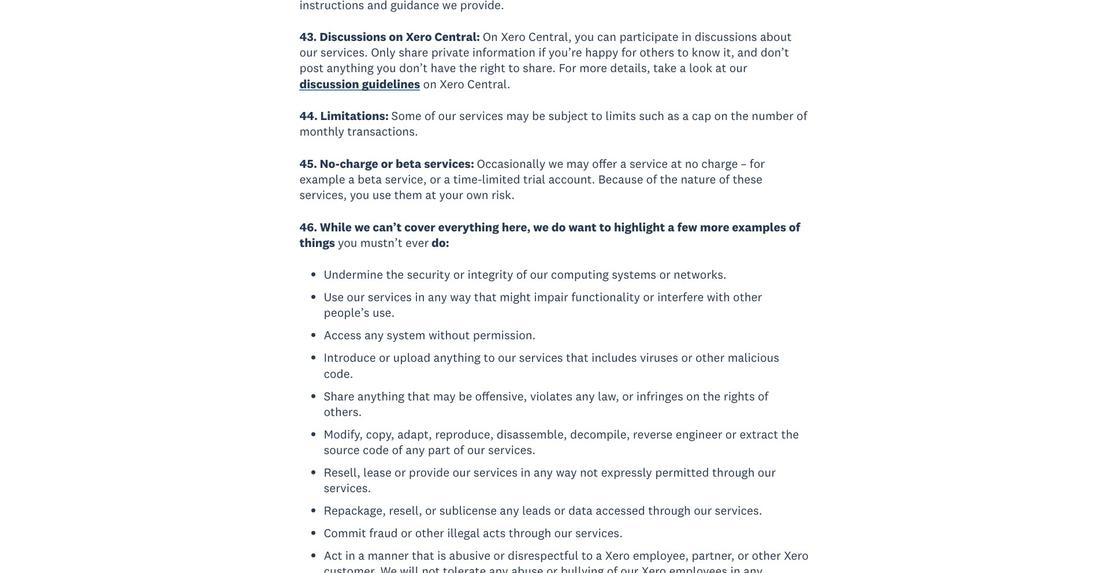 Task type: describe. For each thing, give the bounding box(es) containing it.
can't
[[373, 219, 402, 235]]

or inside "use our services in any way that might impair functionality or interfere with other people's use."
[[643, 290, 655, 305]]

any down the use.
[[365, 328, 384, 343]]

we up mustn't
[[355, 219, 370, 235]]

bullying
[[561, 564, 604, 574]]

impair
[[534, 290, 569, 305]]

44. limitations:
[[300, 108, 392, 124]]

43.
[[300, 29, 317, 44]]

a right example
[[348, 172, 355, 187]]

46.
[[300, 219, 317, 235]]

repackage, resell, or sublicense any leads or data accessed through our services.
[[324, 504, 763, 519]]

on inside some of our services may be subject to limits such as a cap on the number of monthly transactions.
[[715, 108, 728, 124]]

that inside act in a manner that is abusive or disrespectful to a xero employee, partner, or other xero customer. we will not tolerate any abuse or bullying of our xero employees in an
[[412, 549, 435, 564]]

occasionally
[[477, 156, 546, 171]]

to left know
[[678, 45, 689, 60]]

44.
[[300, 108, 318, 124]]

highlight
[[614, 219, 665, 235]]

services. up partner,
[[715, 504, 763, 519]]

not inside resell, lease or provide our services in any way not expressly permitted through our services.
[[580, 465, 598, 481]]

services. inside on xero central, you can participate in discussions about our services. only share private information if you're happy for others to know it, and don't post anything you don't have the right to share. for more details, take a look at our discussion guidelines on xero central.
[[321, 45, 368, 60]]

offer
[[592, 156, 618, 171]]

be inside 'share anything that may be offensive, violates any law, or infringes on the rights of others.'
[[459, 389, 472, 404]]

1 charge from the left
[[340, 156, 378, 171]]

the inside 'share anything that may be offensive, violates any law, or infringes on the rights of others.'
[[703, 389, 721, 404]]

services inside resell, lease or provide our services in any way not expressly permitted through our services.
[[474, 465, 518, 481]]

service,
[[385, 172, 427, 187]]

and
[[738, 45, 758, 60]]

fraud
[[369, 526, 398, 542]]

ever
[[406, 235, 429, 251]]

1 vertical spatial at
[[671, 156, 682, 171]]

use.
[[373, 305, 395, 321]]

central.
[[468, 76, 511, 92]]

discussions
[[320, 29, 386, 44]]

may inside 'share anything that may be offensive, violates any law, or infringes on the rights of others.'
[[433, 389, 456, 404]]

for inside on xero central, you can participate in discussions about our services. only share private information if you're happy for others to know it, and don't post anything you don't have the right to share. for more details, take a look at our discussion guidelines on xero central.
[[622, 45, 637, 60]]

in down partner,
[[731, 564, 741, 574]]

our down extract
[[758, 465, 776, 481]]

a up customer. on the left bottom
[[359, 549, 365, 564]]

on
[[483, 29, 498, 44]]

while
[[320, 219, 352, 235]]

security
[[407, 267, 451, 283]]

you down only
[[377, 60, 396, 76]]

participate
[[620, 29, 679, 44]]

modify, copy, adapt, reproduce, disassemble, decompile, reverse engineer or extract the source code of any part of our services.
[[324, 427, 799, 458]]

our inside the introduce or upload anything to our services that includes viruses or other malicious code.
[[498, 350, 516, 366]]

a up because
[[621, 156, 627, 171]]

a inside on xero central, you can participate in discussions about our services. only share private information if you're happy for others to know it, and don't post anything you don't have the right to share. for more details, take a look at our discussion guidelines on xero central.
[[680, 60, 686, 76]]

acts
[[483, 526, 506, 542]]

here,
[[502, 219, 531, 235]]

our right provide
[[453, 465, 471, 481]]

use
[[373, 187, 391, 203]]

lease
[[364, 465, 392, 481]]

our inside some of our services may be subject to limits such as a cap on the number of monthly transactions.
[[438, 108, 456, 124]]

you left can
[[575, 29, 594, 44]]

resell,
[[389, 504, 422, 519]]

act
[[324, 549, 342, 564]]

or up service,
[[381, 156, 393, 171]]

way inside "use our services in any way that might impair functionality or interfere with other people's use."
[[450, 290, 471, 305]]

with
[[707, 290, 730, 305]]

or right resell,
[[425, 504, 437, 519]]

tolerate
[[443, 564, 486, 574]]

your
[[440, 187, 464, 203]]

subject
[[549, 108, 588, 124]]

systems
[[612, 267, 657, 283]]

employees
[[670, 564, 728, 574]]

any inside resell, lease or provide our services in any way not expressly permitted through our services.
[[534, 465, 553, 481]]

interfere
[[658, 290, 704, 305]]

time-
[[454, 172, 482, 187]]

anything inside on xero central, you can participate in discussions about our services. only share private information if you're happy for others to know it, and don't post anything you don't have the right to share. for more details, take a look at our discussion guidelines on xero central.
[[327, 60, 374, 76]]

them
[[394, 187, 423, 203]]

introduce or upload anything to our services that includes viruses or other malicious code.
[[324, 350, 780, 382]]

no
[[685, 156, 699, 171]]

central,
[[529, 29, 572, 44]]

1 horizontal spatial don't
[[761, 45, 790, 60]]

if
[[539, 45, 546, 60]]

abusive
[[449, 549, 491, 564]]

as
[[668, 108, 680, 124]]

we left do in the top of the page
[[533, 219, 549, 235]]

or inside resell, lease or provide our services in any way not expressly permitted through our services.
[[395, 465, 406, 481]]

or right partner,
[[738, 549, 749, 564]]

access
[[324, 328, 362, 343]]

limited
[[482, 172, 520, 187]]

might
[[500, 290, 531, 305]]

of down service
[[647, 172, 657, 187]]

can
[[597, 29, 617, 44]]

limitations:
[[320, 108, 389, 124]]

share
[[399, 45, 429, 60]]

copy,
[[366, 427, 395, 443]]

45.
[[300, 156, 317, 171]]

discussions
[[695, 29, 758, 44]]

source
[[324, 443, 360, 458]]

commit
[[324, 526, 366, 542]]

number
[[752, 108, 794, 124]]

viruses
[[640, 350, 679, 366]]

for
[[559, 60, 577, 76]]

or inside occasionally we may offer a service at no charge – for example a beta service, or a time-limited trial account. because of the nature of these services, you use them at your own risk.
[[430, 172, 441, 187]]

accessed
[[596, 504, 646, 519]]

anything inside 'share anything that may be offensive, violates any law, or infringes on the rights of others.'
[[358, 389, 405, 404]]

1 horizontal spatial beta
[[396, 156, 422, 171]]

43. discussions on xero central:
[[300, 29, 483, 44]]

may inside some of our services may be subject to limits such as a cap on the number of monthly transactions.
[[507, 108, 529, 124]]

to down information
[[509, 60, 520, 76]]

some
[[392, 108, 422, 124]]

have
[[431, 60, 456, 76]]

any left the leads
[[500, 504, 519, 519]]

services. down data
[[576, 526, 623, 542]]

2 vertical spatial through
[[509, 526, 552, 542]]

share.
[[523, 60, 556, 76]]

undermine
[[324, 267, 383, 283]]

central:
[[435, 29, 480, 44]]

our up act in a manner that is abusive or disrespectful to a xero employee, partner, or other xero customer. we will not tolerate any abuse or bullying of our xero employees in an
[[555, 526, 573, 542]]

our down 'permitted'
[[694, 504, 712, 519]]

occasionally we may offer a service at no charge – for example a beta service, or a time-limited trial account. because of the nature of these services, you use them at your own risk.
[[300, 156, 765, 203]]

everything
[[438, 219, 499, 235]]

of right some
[[425, 108, 435, 124]]

right
[[480, 60, 506, 76]]

or down resell,
[[401, 526, 412, 542]]

adapt,
[[398, 427, 432, 443]]

be inside some of our services may be subject to limits such as a cap on the number of monthly transactions.
[[532, 108, 546, 124]]

services inside some of our services may be subject to limits such as a cap on the number of monthly transactions.
[[459, 108, 504, 124]]

other inside the introduce or upload anything to our services that includes viruses or other malicious code.
[[696, 350, 725, 366]]

nature
[[681, 172, 716, 187]]

know
[[692, 45, 721, 60]]

of right number
[[797, 108, 808, 124]]

that inside the introduce or upload anything to our services that includes viruses or other malicious code.
[[566, 350, 589, 366]]

expressly
[[601, 465, 652, 481]]

on inside on xero central, you can participate in discussions about our services. only share private information if you're happy for others to know it, and don't post anything you don't have the right to share. for more details, take a look at our discussion guidelines on xero central.
[[423, 76, 437, 92]]

the inside occasionally we may offer a service at no charge – for example a beta service, or a time-limited trial account. because of the nature of these services, you use them at your own risk.
[[660, 172, 678, 187]]

the down you mustn't ever do:
[[386, 267, 404, 283]]

engineer
[[676, 427, 723, 443]]

the inside some of our services may be subject to limits such as a cap on the number of monthly transactions.
[[731, 108, 749, 124]]

customer.
[[324, 564, 378, 574]]

any inside the modify, copy, adapt, reproduce, disassemble, decompile, reverse engineer or extract the source code of any part of our services.
[[406, 443, 425, 458]]

or down disrespectful
[[547, 564, 558, 574]]

cap
[[692, 108, 712, 124]]

few
[[678, 219, 698, 235]]

modify,
[[324, 427, 363, 443]]

our inside "use our services in any way that might impair functionality or interfere with other people's use."
[[347, 290, 365, 305]]

service
[[630, 156, 668, 171]]

0 horizontal spatial don't
[[399, 60, 428, 76]]

at inside on xero central, you can participate in discussions about our services. only share private information if you're happy for others to know it, and don't post anything you don't have the right to share. for more details, take a look at our discussion guidelines on xero central.
[[716, 60, 727, 76]]

abuse
[[512, 564, 544, 574]]

of up might
[[517, 267, 527, 283]]

system
[[387, 328, 426, 343]]

any inside act in a manner that is abusive or disrespectful to a xero employee, partner, or other xero customer. we will not tolerate any abuse or bullying of our xero employees in an
[[489, 564, 509, 574]]

code.
[[324, 366, 353, 382]]

resell, lease or provide our services in any way not expressly permitted through our services.
[[324, 465, 776, 497]]



Task type: locate. For each thing, give the bounding box(es) containing it.
the inside on xero central, you can participate in discussions about our services. only share private information if you're happy for others to know it, and don't post anything you don't have the right to share. for more details, take a look at our discussion guidelines on xero central.
[[459, 60, 477, 76]]

don't down "about"
[[761, 45, 790, 60]]

guidelines
[[362, 76, 420, 92]]

anything up copy,
[[358, 389, 405, 404]]

limits
[[606, 108, 636, 124]]

in inside resell, lease or provide our services in any way not expressly permitted through our services.
[[521, 465, 531, 481]]

0 vertical spatial through
[[713, 465, 755, 481]]

of inside act in a manner that is abusive or disrespectful to a xero employee, partner, or other xero customer. we will not tolerate any abuse or bullying of our xero employees in an
[[607, 564, 618, 574]]

2 horizontal spatial may
[[567, 156, 589, 171]]

on inside 'share anything that may be offensive, violates any law, or infringes on the rights of others.'
[[687, 389, 700, 404]]

1 horizontal spatial may
[[507, 108, 529, 124]]

1 horizontal spatial at
[[671, 156, 682, 171]]

more right few
[[700, 219, 730, 235]]

0 horizontal spatial beta
[[358, 172, 382, 187]]

networks.
[[674, 267, 727, 283]]

employee,
[[633, 549, 689, 564]]

or
[[381, 156, 393, 171], [430, 172, 441, 187], [454, 267, 465, 283], [660, 267, 671, 283], [643, 290, 655, 305], [379, 350, 390, 366], [682, 350, 693, 366], [623, 389, 634, 404], [726, 427, 737, 443], [395, 465, 406, 481], [425, 504, 437, 519], [554, 504, 566, 519], [401, 526, 412, 542], [494, 549, 505, 564], [738, 549, 749, 564], [547, 564, 558, 574]]

of inside 'share anything that may be offensive, violates any law, or infringes on the rights of others.'
[[758, 389, 769, 404]]

at down it,
[[716, 60, 727, 76]]

our
[[300, 45, 318, 60], [730, 60, 748, 76], [438, 108, 456, 124], [530, 267, 548, 283], [347, 290, 365, 305], [498, 350, 516, 366], [467, 443, 485, 458], [453, 465, 471, 481], [758, 465, 776, 481], [694, 504, 712, 519], [555, 526, 573, 542], [621, 564, 639, 574]]

on right infringes at the bottom right of the page
[[687, 389, 700, 404]]

2 charge from the left
[[702, 156, 738, 171]]

1 horizontal spatial way
[[556, 465, 577, 481]]

undermine the security or integrity of our computing systems or networks.
[[324, 267, 727, 283]]

at left the your
[[426, 187, 436, 203]]

through down extract
[[713, 465, 755, 481]]

that
[[474, 290, 497, 305], [566, 350, 589, 366], [408, 389, 430, 404], [412, 549, 435, 564]]

of left these
[[719, 172, 730, 187]]

our up impair at the bottom of page
[[530, 267, 548, 283]]

1 vertical spatial for
[[750, 156, 765, 171]]

a left the look
[[680, 60, 686, 76]]

–
[[741, 156, 747, 171]]

that up adapt,
[[408, 389, 430, 404]]

or inside the modify, copy, adapt, reproduce, disassemble, decompile, reverse engineer or extract the source code of any part of our services.
[[726, 427, 737, 443]]

commit fraud or other illegal acts through our services.
[[324, 526, 623, 542]]

computing
[[551, 267, 609, 283]]

through inside resell, lease or provide our services in any way not expressly permitted through our services.
[[713, 465, 755, 481]]

infringes
[[637, 389, 684, 404]]

through down 'permitted'
[[649, 504, 691, 519]]

on
[[389, 29, 403, 44], [423, 76, 437, 92], [715, 108, 728, 124], [687, 389, 700, 404]]

upload
[[393, 350, 431, 366]]

access any system without permission.
[[324, 328, 536, 343]]

beta up service,
[[396, 156, 422, 171]]

that left is
[[412, 549, 435, 564]]

services down central.
[[459, 108, 504, 124]]

or left data
[[554, 504, 566, 519]]

information
[[473, 45, 536, 60]]

our down 'employee,'
[[621, 564, 639, 574]]

leads
[[522, 504, 551, 519]]

charge inside occasionally we may offer a service at no charge – for example a beta service, or a time-limited trial account. because of the nature of these services, you use them at your own risk.
[[702, 156, 738, 171]]

beta inside occasionally we may offer a service at no charge – for example a beta service, or a time-limited trial account. because of the nature of these services, you use them at your own risk.
[[358, 172, 382, 187]]

our right some
[[438, 108, 456, 124]]

to left limits
[[591, 108, 603, 124]]

in inside on xero central, you can participate in discussions about our services. only share private information if you're happy for others to know it, and don't post anything you don't have the right to share. for more details, take a look at our discussion guidelines on xero central.
[[682, 29, 692, 44]]

services. down disassemble,
[[488, 443, 536, 458]]

of right the bullying
[[607, 564, 618, 574]]

because
[[599, 172, 644, 187]]

more inside "46. while we can't cover everything here, we do want to highlight a few more examples of things"
[[700, 219, 730, 235]]

transactions.
[[348, 124, 418, 139]]

other up is
[[415, 526, 444, 542]]

any down adapt,
[[406, 443, 425, 458]]

to up the bullying
[[582, 549, 593, 564]]

2 vertical spatial may
[[433, 389, 456, 404]]

charge
[[340, 156, 378, 171], [702, 156, 738, 171]]

0 vertical spatial not
[[580, 465, 598, 481]]

any down the modify, copy, adapt, reproduce, disassemble, decompile, reverse engineer or extract the source code of any part of our services.
[[534, 465, 553, 481]]

the left number
[[731, 108, 749, 124]]

or down services:
[[430, 172, 441, 187]]

2 horizontal spatial at
[[716, 60, 727, 76]]

don't down share
[[399, 60, 428, 76]]

to down permission.
[[484, 350, 495, 366]]

details,
[[610, 60, 651, 76]]

or down acts
[[494, 549, 505, 564]]

anything inside the introduce or upload anything to our services that includes viruses or other malicious code.
[[434, 350, 481, 366]]

1 vertical spatial through
[[649, 504, 691, 519]]

repackage,
[[324, 504, 386, 519]]

a down services:
[[444, 172, 451, 187]]

provide
[[409, 465, 450, 481]]

any left abuse in the left of the page
[[489, 564, 509, 574]]

post
[[300, 60, 324, 76]]

the
[[459, 60, 477, 76], [731, 108, 749, 124], [660, 172, 678, 187], [386, 267, 404, 283], [703, 389, 721, 404], [782, 427, 799, 443]]

you down while
[[338, 235, 358, 251]]

or inside 'share anything that may be offensive, violates any law, or infringes on the rights of others.'
[[623, 389, 634, 404]]

46. while we can't cover everything here, we do want to highlight a few more examples of things
[[300, 219, 801, 251]]

any inside "use our services in any way that might impair functionality or interfere with other people's use."
[[428, 290, 447, 305]]

our up people's
[[347, 290, 365, 305]]

our inside the modify, copy, adapt, reproduce, disassemble, decompile, reverse engineer or extract the source code of any part of our services.
[[467, 443, 485, 458]]

use
[[324, 290, 344, 305]]

we inside occasionally we may offer a service at no charge – for example a beta service, or a time-limited trial account. because of the nature of these services, you use them at your own risk.
[[549, 156, 564, 171]]

may
[[507, 108, 529, 124], [567, 156, 589, 171], [433, 389, 456, 404]]

0 horizontal spatial charge
[[340, 156, 378, 171]]

0 vertical spatial anything
[[327, 60, 374, 76]]

we
[[549, 156, 564, 171], [355, 219, 370, 235], [533, 219, 549, 235]]

of right code
[[392, 443, 403, 458]]

the down service
[[660, 172, 678, 187]]

more inside on xero central, you can participate in discussions about our services. only share private information if you're happy for others to know it, and don't post anything you don't have the right to share. for more details, take a look at our discussion guidelines on xero central.
[[580, 60, 607, 76]]

1 vertical spatial more
[[700, 219, 730, 235]]

that inside 'share anything that may be offensive, violates any law, or infringes on the rights of others.'
[[408, 389, 430, 404]]

services. inside resell, lease or provide our services in any way not expressly permitted through our services.
[[324, 481, 371, 497]]

our down the reproduce,
[[467, 443, 485, 458]]

services. down resell,
[[324, 481, 371, 497]]

in down disassemble,
[[521, 465, 531, 481]]

1 horizontal spatial not
[[580, 465, 598, 481]]

account.
[[549, 172, 596, 187]]

be left subject
[[532, 108, 546, 124]]

anything
[[327, 60, 374, 76], [434, 350, 481, 366], [358, 389, 405, 404]]

2 vertical spatial at
[[426, 187, 436, 203]]

you left use
[[350, 187, 370, 203]]

private
[[432, 45, 470, 60]]

services up the use.
[[368, 290, 412, 305]]

we
[[381, 564, 397, 574]]

on down 'have'
[[423, 76, 437, 92]]

for right –
[[750, 156, 765, 171]]

a right as
[[683, 108, 689, 124]]

in
[[682, 29, 692, 44], [415, 290, 425, 305], [521, 465, 531, 481], [345, 549, 355, 564], [731, 564, 741, 574]]

functionality
[[572, 290, 640, 305]]

that down integrity
[[474, 290, 497, 305]]

introduce
[[324, 350, 376, 366]]

about
[[761, 29, 792, 44]]

to inside "46. while we can't cover everything here, we do want to highlight a few more examples of things"
[[600, 219, 612, 235]]

beta up use
[[358, 172, 382, 187]]

our inside act in a manner that is abusive or disrespectful to a xero employee, partner, or other xero customer. we will not tolerate any abuse or bullying of our xero employees in an
[[621, 564, 639, 574]]

may up account.
[[567, 156, 589, 171]]

of inside "46. while we can't cover everything here, we do want to highlight a few more examples of things"
[[789, 219, 801, 235]]

way down integrity
[[450, 290, 471, 305]]

the right extract
[[782, 427, 799, 443]]

way inside resell, lease or provide our services in any way not expressly permitted through our services.
[[556, 465, 577, 481]]

not
[[580, 465, 598, 481], [422, 564, 440, 574]]

xero
[[406, 29, 432, 44], [501, 29, 526, 44], [440, 76, 465, 92], [606, 549, 630, 564], [784, 549, 809, 564], [642, 564, 667, 574]]

you inside occasionally we may offer a service at no charge – for example a beta service, or a time-limited trial account. because of the nature of these services, you use them at your own risk.
[[350, 187, 370, 203]]

1 vertical spatial way
[[556, 465, 577, 481]]

permission.
[[473, 328, 536, 343]]

a inside some of our services may be subject to limits such as a cap on the number of monthly transactions.
[[683, 108, 689, 124]]

0 vertical spatial may
[[507, 108, 529, 124]]

0 horizontal spatial at
[[426, 187, 436, 203]]

you mustn't ever do:
[[338, 235, 449, 251]]

of down the reproduce,
[[454, 443, 464, 458]]

45. no-charge or beta services:
[[300, 156, 477, 171]]

resell,
[[324, 465, 361, 481]]

mustn't
[[361, 235, 403, 251]]

it,
[[724, 45, 735, 60]]

share anything that may be offensive, violates any law, or infringes on the rights of others.
[[324, 389, 769, 420]]

that inside "use our services in any way that might impair functionality or interfere with other people's use."
[[474, 290, 497, 305]]

or down systems
[[643, 290, 655, 305]]

a
[[680, 60, 686, 76], [683, 108, 689, 124], [621, 156, 627, 171], [348, 172, 355, 187], [444, 172, 451, 187], [668, 219, 675, 235], [359, 549, 365, 564], [596, 549, 603, 564]]

beta
[[396, 156, 422, 171], [358, 172, 382, 187]]

not inside act in a manner that is abusive or disrespectful to a xero employee, partner, or other xero customer. we will not tolerate any abuse or bullying of our xero employees in an
[[422, 564, 440, 574]]

more down happy
[[580, 60, 607, 76]]

that left includes on the bottom right of page
[[566, 350, 589, 366]]

1 vertical spatial not
[[422, 564, 440, 574]]

1 horizontal spatial more
[[700, 219, 730, 235]]

without
[[429, 328, 470, 343]]

on up only
[[389, 29, 403, 44]]

or right security
[[454, 267, 465, 283]]

services up sublicense
[[474, 465, 518, 481]]

do:
[[432, 235, 449, 251]]

0 vertical spatial way
[[450, 290, 471, 305]]

to inside act in a manner that is abusive or disrespectful to a xero employee, partner, or other xero customer. we will not tolerate any abuse or bullying of our xero employees in an
[[582, 549, 593, 564]]

services inside "use our services in any way that might impair functionality or interfere with other people's use."
[[368, 290, 412, 305]]

permitted
[[655, 465, 710, 481]]

1 vertical spatial anything
[[434, 350, 481, 366]]

a left few
[[668, 219, 675, 235]]

integrity
[[468, 267, 514, 283]]

other right with at the bottom
[[733, 290, 763, 305]]

not left 'expressly'
[[580, 465, 598, 481]]

for inside occasionally we may offer a service at no charge – for example a beta service, or a time-limited trial account. because of the nature of these services, you use them at your own risk.
[[750, 156, 765, 171]]

example
[[300, 172, 345, 187]]

not down is
[[422, 564, 440, 574]]

on right cap
[[715, 108, 728, 124]]

may inside occasionally we may offer a service at no charge – for example a beta service, or a time-limited trial account. because of the nature of these services, you use them at your own risk.
[[567, 156, 589, 171]]

any left law,
[[576, 389, 595, 404]]

is
[[438, 549, 446, 564]]

to
[[678, 45, 689, 60], [509, 60, 520, 76], [591, 108, 603, 124], [600, 219, 612, 235], [484, 350, 495, 366], [582, 549, 593, 564]]

0 horizontal spatial be
[[459, 389, 472, 404]]

on xero central, you can participate in discussions about our services. only share private information if you're happy for others to know it, and don't post anything you don't have the right to share. for more details, take a look at our discussion guidelines on xero central.
[[300, 29, 792, 92]]

1 horizontal spatial charge
[[702, 156, 738, 171]]

or up interfere at the bottom right of page
[[660, 267, 671, 283]]

the down private
[[459, 60, 477, 76]]

other inside "use our services in any way that might impair functionality or interfere with other people's use."
[[733, 290, 763, 305]]

partner,
[[692, 549, 735, 564]]

any down security
[[428, 290, 447, 305]]

through
[[713, 465, 755, 481], [649, 504, 691, 519], [509, 526, 552, 542]]

in up customer. on the left bottom
[[345, 549, 355, 564]]

0 horizontal spatial not
[[422, 564, 440, 574]]

services inside the introduce or upload anything to our services that includes viruses or other malicious code.
[[519, 350, 563, 366]]

1 horizontal spatial for
[[750, 156, 765, 171]]

services:
[[424, 156, 474, 171]]

services. inside the modify, copy, adapt, reproduce, disassemble, decompile, reverse engineer or extract the source code of any part of our services.
[[488, 443, 536, 458]]

other inside act in a manner that is abusive or disrespectful to a xero employee, partner, or other xero customer. we will not tolerate any abuse or bullying of our xero employees in an
[[752, 549, 781, 564]]

our down and
[[730, 60, 748, 76]]

0 horizontal spatial way
[[450, 290, 471, 305]]

reproduce,
[[435, 427, 494, 443]]

0 horizontal spatial may
[[433, 389, 456, 404]]

0 vertical spatial for
[[622, 45, 637, 60]]

of right rights
[[758, 389, 769, 404]]

0 horizontal spatial for
[[622, 45, 637, 60]]

2 horizontal spatial through
[[713, 465, 755, 481]]

0 horizontal spatial through
[[509, 526, 552, 542]]

or right viruses
[[682, 350, 693, 366]]

a up the bullying
[[596, 549, 603, 564]]

through down the leads
[[509, 526, 552, 542]]

charge left –
[[702, 156, 738, 171]]

take
[[654, 60, 677, 76]]

a inside "46. while we can't cover everything here, we do want to highlight a few more examples of things"
[[668, 219, 675, 235]]

0 vertical spatial more
[[580, 60, 607, 76]]

1 horizontal spatial through
[[649, 504, 691, 519]]

our down permission.
[[498, 350, 516, 366]]

decompile,
[[570, 427, 630, 443]]

people's
[[324, 305, 370, 321]]

may up the reproduce,
[[433, 389, 456, 404]]

the inside the modify, copy, adapt, reproduce, disassemble, decompile, reverse engineer or extract the source code of any part of our services.
[[782, 427, 799, 443]]

look
[[689, 60, 713, 76]]

1 vertical spatial may
[[567, 156, 589, 171]]

services,
[[300, 187, 347, 203]]

1 vertical spatial be
[[459, 389, 472, 404]]

examples
[[732, 219, 787, 235]]

any inside 'share anything that may be offensive, violates any law, or infringes on the rights of others.'
[[576, 389, 595, 404]]

may down central.
[[507, 108, 529, 124]]

anything down without
[[434, 350, 481, 366]]

discussion guidelines link
[[300, 76, 420, 94]]

our down 43.
[[300, 45, 318, 60]]

at left no
[[671, 156, 682, 171]]

in inside "use our services in any way that might impair functionality or interfere with other people's use."
[[415, 290, 425, 305]]

0 horizontal spatial more
[[580, 60, 607, 76]]

we up account.
[[549, 156, 564, 171]]

0 vertical spatial at
[[716, 60, 727, 76]]

to inside some of our services may be subject to limits such as a cap on the number of monthly transactions.
[[591, 108, 603, 124]]

1 horizontal spatial be
[[532, 108, 546, 124]]

to inside the introduce or upload anything to our services that includes viruses or other malicious code.
[[484, 350, 495, 366]]

or left upload
[[379, 350, 390, 366]]

0 vertical spatial be
[[532, 108, 546, 124]]

2 vertical spatial anything
[[358, 389, 405, 404]]



Task type: vqa. For each thing, say whether or not it's contained in the screenshot.
rightmost at
yes



